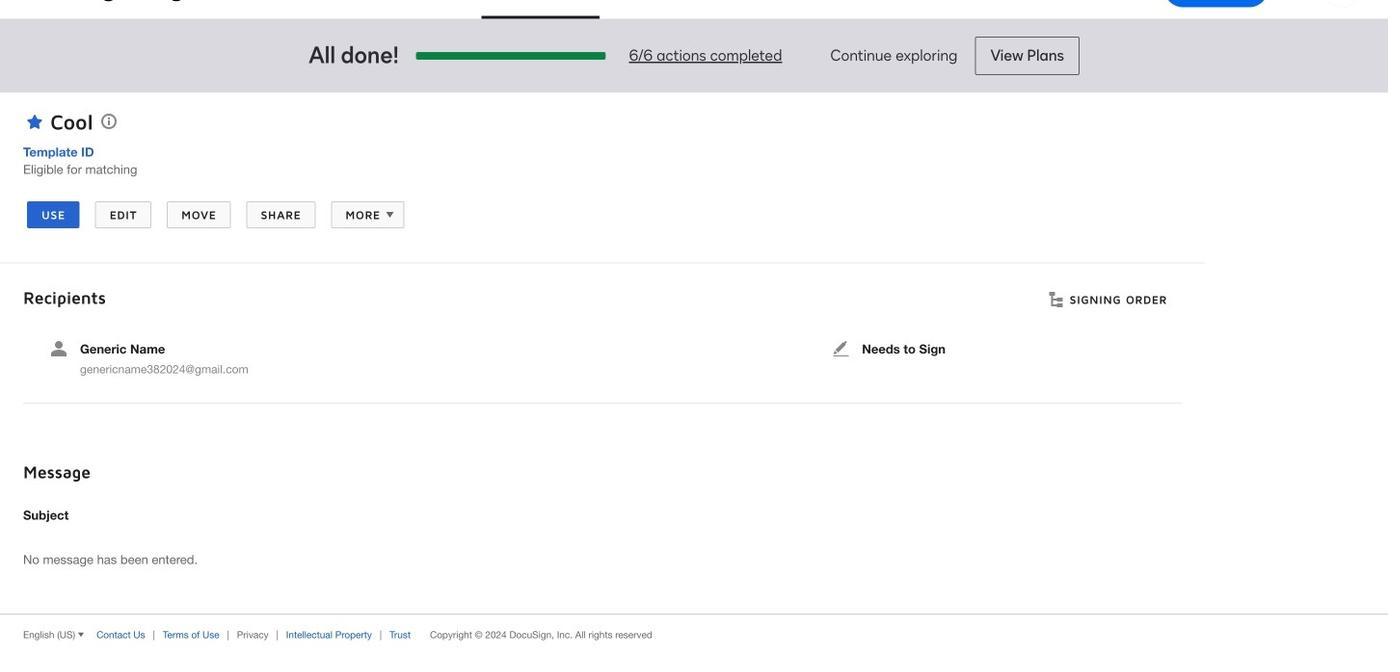Task type: locate. For each thing, give the bounding box(es) containing it.
more info region
[[0, 614, 1389, 656]]



Task type: vqa. For each thing, say whether or not it's contained in the screenshot.
"Documents View" region
yes



Task type: describe. For each thing, give the bounding box(es) containing it.
remove cool from favorites image
[[27, 114, 42, 130]]

documents view region
[[1206, 93, 1389, 614]]



